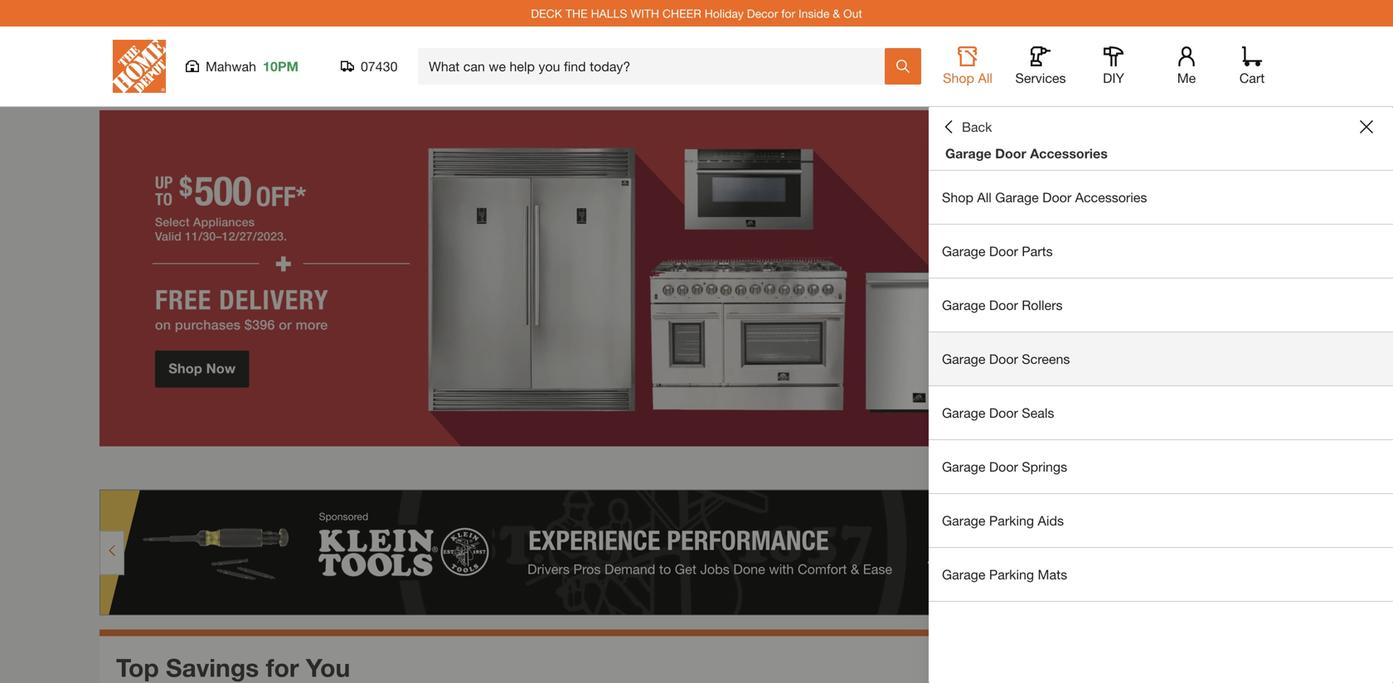 Task type: vqa. For each thing, say whether or not it's contained in the screenshot.
the 07430
yes



Task type: locate. For each thing, give the bounding box(es) containing it.
door left parts
[[990, 244, 1019, 259]]

menu
[[929, 171, 1394, 602]]

parking
[[990, 513, 1035, 529], [990, 567, 1035, 583]]

all for shop all
[[979, 70, 993, 86]]

all inside button
[[979, 70, 993, 86]]

What can we help you find today? search field
[[429, 49, 884, 84]]

the home depot logo image
[[113, 40, 166, 93]]

deck the halls with cheer holiday decor for inside & out
[[531, 6, 863, 20]]

garage inside garage door seals link
[[942, 405, 986, 421]]

feedback link image
[[1371, 280, 1394, 370]]

door for springs
[[990, 459, 1019, 475]]

0 vertical spatial all
[[979, 70, 993, 86]]

0 horizontal spatial for
[[266, 653, 299, 683]]

savings
[[166, 653, 259, 683]]

garage down garage door parts
[[942, 297, 986, 313]]

door left springs
[[990, 459, 1019, 475]]

garage inside garage door rollers link
[[942, 297, 986, 313]]

garage for garage door rollers
[[942, 297, 986, 313]]

garage down the garage door accessories
[[996, 190, 1039, 205]]

accessories
[[1031, 146, 1108, 161], [1076, 190, 1148, 205]]

shop inside button
[[943, 70, 975, 86]]

garage down garage door seals
[[942, 459, 986, 475]]

2 parking from the top
[[990, 567, 1035, 583]]

1 vertical spatial shop
[[942, 190, 974, 205]]

door
[[996, 146, 1027, 161], [1043, 190, 1072, 205], [990, 244, 1019, 259], [990, 297, 1019, 313], [990, 351, 1019, 367], [990, 405, 1019, 421], [990, 459, 1019, 475]]

door left rollers
[[990, 297, 1019, 313]]

door for accessories
[[996, 146, 1027, 161]]

garage down garage door springs
[[942, 513, 986, 529]]

parking for mats
[[990, 567, 1035, 583]]

cart
[[1240, 70, 1265, 86]]

garage inside 'garage door parts' link
[[942, 244, 986, 259]]

all up back
[[979, 70, 993, 86]]

inside
[[799, 6, 830, 20]]

you
[[306, 653, 350, 683]]

mats
[[1038, 567, 1068, 583]]

shop
[[943, 70, 975, 86], [942, 190, 974, 205]]

garage parking aids link
[[929, 494, 1394, 548]]

door for screens
[[990, 351, 1019, 367]]

door left screens
[[990, 351, 1019, 367]]

garage up garage door seals
[[942, 351, 986, 367]]

aids
[[1038, 513, 1064, 529]]

garage inside garage door screens link
[[942, 351, 986, 367]]

0 vertical spatial for
[[782, 6, 796, 20]]

back
[[962, 119, 993, 135]]

top savings for you
[[116, 653, 350, 683]]

1 vertical spatial all
[[978, 190, 992, 205]]

garage inside garage parking mats link
[[942, 567, 986, 583]]

decor
[[747, 6, 779, 20]]

halls
[[591, 6, 628, 20]]

for
[[782, 6, 796, 20], [266, 653, 299, 683]]

1 vertical spatial parking
[[990, 567, 1035, 583]]

parking for aids
[[990, 513, 1035, 529]]

accessories up the 'shop all garage door accessories'
[[1031, 146, 1108, 161]]

garage
[[946, 146, 992, 161], [996, 190, 1039, 205], [942, 244, 986, 259], [942, 297, 986, 313], [942, 351, 986, 367], [942, 405, 986, 421], [942, 459, 986, 475], [942, 513, 986, 529], [942, 567, 986, 583]]

door for seals
[[990, 405, 1019, 421]]

shop up garage door parts
[[942, 190, 974, 205]]

holiday
[[705, 6, 744, 20]]

accessories up 'garage door parts' link
[[1076, 190, 1148, 205]]

shop up back button
[[943, 70, 975, 86]]

garage for garage door springs
[[942, 459, 986, 475]]

garage door seals
[[942, 405, 1055, 421]]

door left the 'seals' at the right bottom
[[990, 405, 1019, 421]]

garage up garage door rollers
[[942, 244, 986, 259]]

garage door screens link
[[929, 333, 1394, 386]]

for left inside
[[782, 6, 796, 20]]

the
[[566, 6, 588, 20]]

garage down garage parking aids
[[942, 567, 986, 583]]

for left you
[[266, 653, 299, 683]]

garage up garage door springs
[[942, 405, 986, 421]]

garage door accessories
[[946, 146, 1108, 161]]

0 vertical spatial shop
[[943, 70, 975, 86]]

garage for garage door seals
[[942, 405, 986, 421]]

garage down back button
[[946, 146, 992, 161]]

garage parking aids
[[942, 513, 1064, 529]]

all
[[979, 70, 993, 86], [978, 190, 992, 205]]

1 vertical spatial for
[[266, 653, 299, 683]]

garage inside garage parking aids link
[[942, 513, 986, 529]]

garage for garage door parts
[[942, 244, 986, 259]]

0 vertical spatial parking
[[990, 513, 1035, 529]]

07430 button
[[341, 58, 398, 75]]

parking left mats
[[990, 567, 1035, 583]]

1 parking from the top
[[990, 513, 1035, 529]]

garage inside garage door springs link
[[942, 459, 986, 475]]

all up garage door parts
[[978, 190, 992, 205]]

parking left the aids at the bottom
[[990, 513, 1035, 529]]

10pm
[[263, 58, 299, 74]]

garage inside 'shop all garage door accessories' link
[[996, 190, 1039, 205]]

&
[[833, 6, 840, 20]]

door up the 'shop all garage door accessories'
[[996, 146, 1027, 161]]

all for shop all garage door accessories
[[978, 190, 992, 205]]

shop for shop all
[[943, 70, 975, 86]]



Task type: describe. For each thing, give the bounding box(es) containing it.
springs
[[1022, 459, 1068, 475]]

image for  30nov2023-hp-bau-mw44-45-hero4-appliances image
[[100, 110, 1294, 447]]

garage for garage parking mats
[[942, 567, 986, 583]]

parts
[[1022, 244, 1053, 259]]

shop all garage door accessories link
[[929, 171, 1394, 224]]

deck
[[531, 6, 563, 20]]

rollers
[[1022, 297, 1063, 313]]

shop all button
[[942, 46, 995, 86]]

screens
[[1022, 351, 1071, 367]]

services button
[[1015, 46, 1068, 86]]

drawer close image
[[1361, 120, 1374, 134]]

garage door springs
[[942, 459, 1068, 475]]

garage for garage door screens
[[942, 351, 986, 367]]

garage door rollers link
[[929, 279, 1394, 332]]

back button
[[942, 119, 993, 135]]

shop all garage door accessories
[[942, 190, 1148, 205]]

07430
[[361, 58, 398, 74]]

cart link
[[1235, 46, 1271, 86]]

mahwah
[[206, 58, 256, 74]]

services
[[1016, 70, 1067, 86]]

garage door parts
[[942, 244, 1053, 259]]

diy
[[1104, 70, 1125, 86]]

garage parking mats
[[942, 567, 1068, 583]]

shop for shop all garage door accessories
[[942, 190, 974, 205]]

shop all
[[943, 70, 993, 86]]

top
[[116, 653, 159, 683]]

out
[[844, 6, 863, 20]]

1 horizontal spatial for
[[782, 6, 796, 20]]

door for parts
[[990, 244, 1019, 259]]

garage door parts link
[[929, 225, 1394, 278]]

garage door screens
[[942, 351, 1071, 367]]

menu containing shop all garage door accessories
[[929, 171, 1394, 602]]

garage for garage parking aids
[[942, 513, 986, 529]]

me
[[1178, 70, 1197, 86]]

garage door seals link
[[929, 387, 1394, 440]]

with
[[631, 6, 660, 20]]

door for rollers
[[990, 297, 1019, 313]]

me button
[[1161, 46, 1214, 86]]

0 vertical spatial accessories
[[1031, 146, 1108, 161]]

door down the garage door accessories
[[1043, 190, 1072, 205]]

diy button
[[1088, 46, 1141, 86]]

garage door springs link
[[929, 441, 1394, 494]]

1 vertical spatial accessories
[[1076, 190, 1148, 205]]

garage door rollers
[[942, 297, 1063, 313]]

garage parking mats link
[[929, 548, 1394, 601]]

mahwah 10pm
[[206, 58, 299, 74]]

cheer
[[663, 6, 702, 20]]

garage for garage door accessories
[[946, 146, 992, 161]]

deck the halls with cheer holiday decor for inside & out link
[[531, 6, 863, 20]]

seals
[[1022, 405, 1055, 421]]



